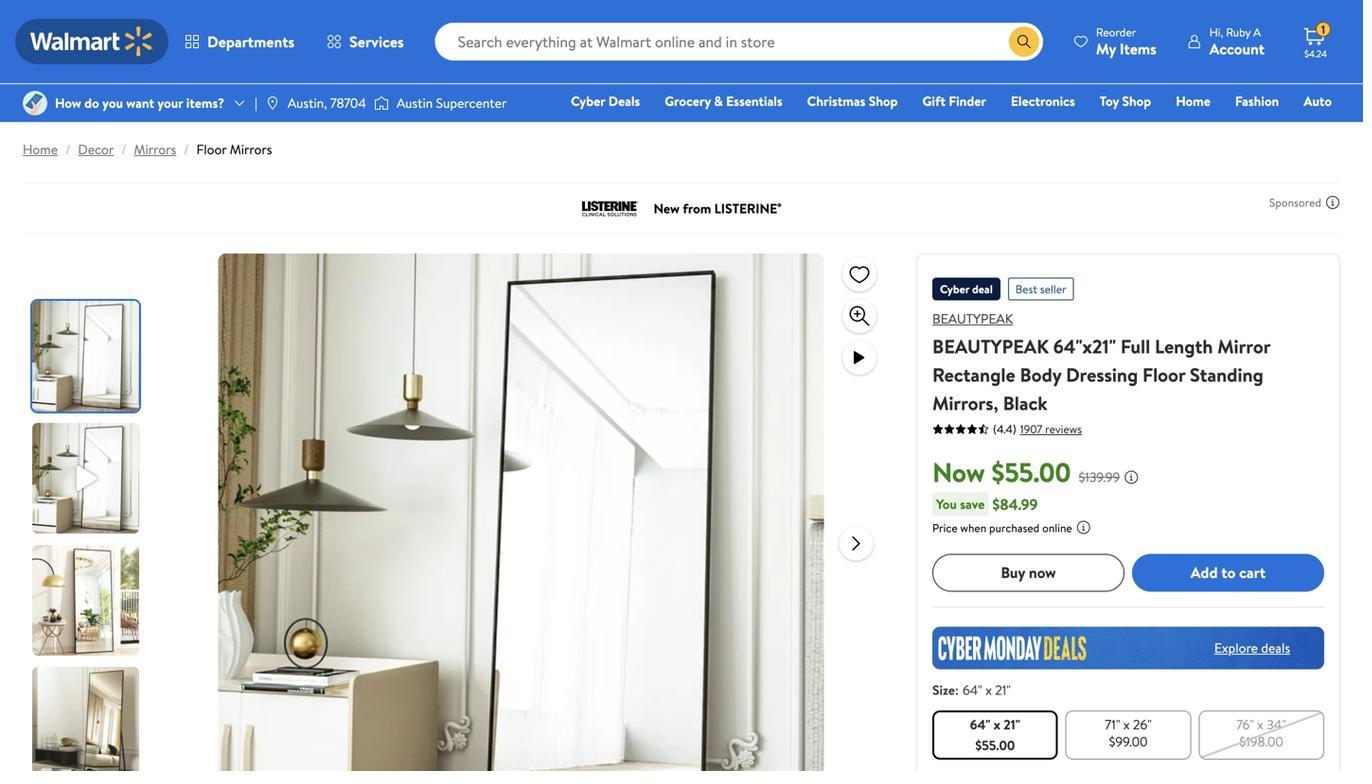 Task type: locate. For each thing, give the bounding box(es) containing it.
reviews
[[1045, 421, 1082, 437]]

1 horizontal spatial cyber
[[940, 281, 970, 297]]

shop up registry
[[1122, 92, 1152, 110]]

essentials
[[726, 92, 783, 110]]

x inside the 64" x 21" $55.00
[[994, 716, 1001, 734]]

64" down size : 64" x 21"
[[970, 716, 991, 734]]

cyber left the deal
[[940, 281, 970, 297]]

mirrors,
[[933, 390, 999, 417]]

1 vertical spatial home
[[23, 140, 58, 159]]

Search search field
[[435, 23, 1043, 61]]

mirrors
[[134, 140, 176, 159], [230, 140, 272, 159]]

shop
[[869, 92, 898, 110], [1122, 92, 1152, 110]]

walmart image
[[30, 27, 153, 57]]

0 horizontal spatial shop
[[869, 92, 898, 110]]

 image for austin supercenter
[[374, 94, 389, 113]]

shop right the christmas
[[869, 92, 898, 110]]

1 vertical spatial 21"
[[1004, 716, 1021, 734]]

1 horizontal spatial floor
[[1143, 362, 1186, 388]]

full
[[1121, 333, 1151, 360]]

/
[[65, 140, 70, 159], [121, 140, 126, 159], [184, 140, 189, 159]]

now
[[1029, 562, 1056, 583]]

items?
[[186, 94, 224, 112]]

sponsored
[[1270, 195, 1322, 211]]

0 vertical spatial home link
[[1168, 91, 1219, 111]]

home inside "home" link
[[1176, 92, 1211, 110]]

 image
[[23, 91, 47, 116], [374, 94, 389, 113]]

0 horizontal spatial  image
[[23, 91, 47, 116]]

x right 71"
[[1124, 716, 1130, 734]]

76" x 34" $198.00
[[1237, 716, 1287, 751]]

x down size : 64" x 21"
[[994, 716, 1001, 734]]

0 horizontal spatial /
[[65, 140, 70, 159]]

1 horizontal spatial  image
[[374, 94, 389, 113]]

cyber left deals
[[571, 92, 605, 110]]

21"
[[995, 681, 1011, 699], [1004, 716, 1021, 734]]

best
[[1016, 281, 1038, 297]]

1907 reviews link
[[1017, 421, 1082, 437]]

austin, 78704
[[288, 94, 366, 112]]

floor inside beautypeak beautypeak 64"x21" full length mirror rectangle body dressing floor standing mirrors, black
[[1143, 362, 1186, 388]]

floor
[[196, 140, 227, 159], [1143, 362, 1186, 388]]

cyber
[[571, 92, 605, 110], [940, 281, 970, 297]]

0 vertical spatial 21"
[[995, 681, 1011, 699]]

21" down size : 64" x 21"
[[1004, 716, 1021, 734]]

toy shop
[[1100, 92, 1152, 110]]

0 vertical spatial floor
[[196, 140, 227, 159]]

account
[[1210, 38, 1265, 59]]

2 mirrors from the left
[[230, 140, 272, 159]]

$55.00 down size : 64" x 21"
[[976, 736, 1015, 755]]

1 vertical spatial beautypeak
[[933, 333, 1049, 360]]

1 vertical spatial floor
[[1143, 362, 1186, 388]]

home link up one
[[1168, 91, 1219, 111]]

$4.24
[[1305, 47, 1327, 60]]

64" right :
[[963, 681, 983, 699]]

1907
[[1020, 421, 1043, 437]]

cyber for cyber deals
[[571, 92, 605, 110]]

electronics
[[1011, 92, 1075, 110]]

2 beautypeak from the top
[[933, 333, 1049, 360]]

1 horizontal spatial mirrors
[[230, 140, 272, 159]]

1 vertical spatial cyber
[[940, 281, 970, 297]]

home
[[1176, 92, 1211, 110], [23, 140, 58, 159]]

size : 64" x 21"
[[933, 681, 1011, 699]]

/ right mirrors link on the left top
[[184, 140, 189, 159]]

auto registry
[[1114, 92, 1332, 137]]

0 vertical spatial cyber
[[571, 92, 605, 110]]

beautypeak 64"x21" full length mirror rectangle body dressing floor standing mirrors, black - image 4 of 8 image
[[32, 668, 143, 772]]

now
[[933, 454, 985, 491]]

home down 'how'
[[23, 140, 58, 159]]

beautypeak
[[933, 310, 1013, 328], [933, 333, 1049, 360]]

reorder my items
[[1096, 24, 1157, 59]]

1 horizontal spatial shop
[[1122, 92, 1152, 110]]

 image
[[265, 96, 280, 111]]

1 shop from the left
[[869, 92, 898, 110]]

one
[[1187, 118, 1215, 137]]

body
[[1020, 362, 1062, 388]]

price when purchased online
[[933, 520, 1072, 536]]

beautypeak link
[[933, 310, 1013, 328]]

deals
[[1261, 639, 1291, 658]]

cyber deals
[[571, 92, 640, 110]]

christmas shop link
[[799, 91, 907, 111]]

size list
[[929, 707, 1328, 764]]

beautypeak 64"x21" full length mirror rectangle body dressing floor standing mirrors, black image
[[218, 254, 824, 772]]

toy
[[1100, 92, 1119, 110]]

x right 76"
[[1258, 716, 1264, 734]]

0 vertical spatial beautypeak
[[933, 310, 1013, 328]]

floor down 'items?'
[[196, 140, 227, 159]]

21" up the 64" x 21" $55.00
[[995, 681, 1011, 699]]

$139.99
[[1079, 468, 1120, 487]]

one debit link
[[1179, 117, 1260, 138]]

1 vertical spatial 64"
[[970, 716, 991, 734]]

cyber deals link
[[562, 91, 649, 111]]

$55.00 up $84.99
[[992, 454, 1071, 491]]

0 horizontal spatial cyber
[[571, 92, 605, 110]]

add to cart button
[[1132, 554, 1325, 592]]

mirrors link
[[134, 140, 176, 159]]

1 vertical spatial $55.00
[[976, 736, 1015, 755]]

cyber inside cyber deals link
[[571, 92, 605, 110]]

ad disclaimer and feedback for skylinedisplayad image
[[1326, 195, 1341, 210]]

toy shop link
[[1091, 91, 1160, 111]]

hi,
[[1210, 24, 1224, 40]]

gift
[[923, 92, 946, 110]]

now $55.00
[[933, 454, 1071, 491]]

 image for how do you want your items?
[[23, 91, 47, 116]]

beautypeak up 'rectangle'
[[933, 333, 1049, 360]]

0 horizontal spatial mirrors
[[134, 140, 176, 159]]

beautypeak down the 'cyber deal'
[[933, 310, 1013, 328]]

64"x21"
[[1054, 333, 1116, 360]]

mirrors down want
[[134, 140, 176, 159]]

2 horizontal spatial /
[[184, 140, 189, 159]]

add
[[1191, 562, 1218, 583]]

floor down length
[[1143, 362, 1186, 388]]

one debit
[[1187, 118, 1251, 137]]

1 horizontal spatial home link
[[1168, 91, 1219, 111]]

cyber deal
[[940, 281, 993, 297]]

1 mirrors from the left
[[134, 140, 176, 159]]

x inside 71" x 26" $99.00
[[1124, 716, 1130, 734]]

items
[[1120, 38, 1157, 59]]

buy now button
[[933, 554, 1125, 592]]

1 horizontal spatial /
[[121, 140, 126, 159]]

my
[[1096, 38, 1116, 59]]

mirror
[[1218, 333, 1271, 360]]

your
[[158, 94, 183, 112]]

 image right the 78704
[[374, 94, 389, 113]]

shop for christmas shop
[[869, 92, 898, 110]]

add to favorites list, beautypeak 64"x21" full length mirror rectangle body dressing floor standing mirrors, black image
[[848, 263, 871, 286]]

$55.00
[[992, 454, 1071, 491], [976, 736, 1015, 755]]

1 vertical spatial home link
[[23, 140, 58, 159]]

/ right decor
[[121, 140, 126, 159]]

:
[[955, 681, 959, 699]]

a
[[1254, 24, 1261, 40]]

want
[[126, 94, 154, 112]]

&
[[714, 92, 723, 110]]

mirrors down | at the top left of page
[[230, 140, 272, 159]]

x inside 76" x 34" $198.00
[[1258, 716, 1264, 734]]

 image left 'how'
[[23, 91, 47, 116]]

0 horizontal spatial home
[[23, 140, 58, 159]]

home for home / decor / mirrors / floor mirrors
[[23, 140, 58, 159]]

add to cart
[[1191, 562, 1266, 583]]

austin
[[397, 94, 433, 112]]

(4.4)
[[993, 421, 1017, 437]]

1 horizontal spatial home
[[1176, 92, 1211, 110]]

2 shop from the left
[[1122, 92, 1152, 110]]

online
[[1043, 520, 1072, 536]]

home link down 'how'
[[23, 140, 58, 159]]

x for 64"
[[994, 716, 1001, 734]]

home up one
[[1176, 92, 1211, 110]]

1 beautypeak from the top
[[933, 310, 1013, 328]]

0 vertical spatial home
[[1176, 92, 1211, 110]]

reorder
[[1096, 24, 1136, 40]]

grocery
[[665, 92, 711, 110]]

grocery & essentials
[[665, 92, 783, 110]]

explore deals link
[[1207, 632, 1298, 665]]

2 / from the left
[[121, 140, 126, 159]]

/ left "decor" link
[[65, 140, 70, 159]]



Task type: vqa. For each thing, say whether or not it's contained in the screenshot.
mirror
yes



Task type: describe. For each thing, give the bounding box(es) containing it.
learn more about strikethrough prices image
[[1124, 470, 1139, 485]]

explore
[[1215, 639, 1258, 658]]

fashion link
[[1227, 91, 1288, 111]]

21" inside the 64" x 21" $55.00
[[1004, 716, 1021, 734]]

0 vertical spatial $55.00
[[992, 454, 1071, 491]]

34"
[[1267, 716, 1287, 734]]

floor mirrors link
[[196, 140, 272, 159]]

departments button
[[169, 19, 311, 64]]

services button
[[311, 19, 420, 64]]

auto link
[[1296, 91, 1341, 111]]

beautypeak 64"x21" full length mirror rectangle body dressing floor standing mirrors, black - image 2 of 8 image
[[32, 423, 143, 534]]

$55.00 inside the 64" x 21" $55.00
[[976, 736, 1015, 755]]

zoom image modal image
[[848, 305, 871, 328]]

gift finder
[[923, 92, 986, 110]]

71" x 26" $99.00
[[1105, 716, 1152, 751]]

decor link
[[78, 140, 114, 159]]

shop for toy shop
[[1122, 92, 1152, 110]]

debit
[[1219, 118, 1251, 137]]

finder
[[949, 92, 986, 110]]

x for 76"
[[1258, 716, 1264, 734]]

standing
[[1190, 362, 1264, 388]]

beautypeak beautypeak 64"x21" full length mirror rectangle body dressing floor standing mirrors, black
[[933, 310, 1271, 417]]

austin,
[[288, 94, 327, 112]]

0 horizontal spatial home link
[[23, 140, 58, 159]]

you
[[936, 495, 957, 513]]

1 / from the left
[[65, 140, 70, 159]]

beautypeak 64"x21" full length mirror rectangle body dressing floor standing mirrors, black - image 3 of 8 image
[[32, 545, 143, 656]]

cyber for cyber deal
[[940, 281, 970, 297]]

buy now
[[1001, 562, 1056, 583]]

you
[[102, 94, 123, 112]]

buy
[[1001, 562, 1025, 583]]

(4.4) 1907 reviews
[[993, 421, 1082, 437]]

best seller
[[1016, 281, 1067, 297]]

walmart+
[[1276, 118, 1332, 137]]

services
[[349, 31, 404, 52]]

gift finder link
[[914, 91, 995, 111]]

71"
[[1105, 716, 1121, 734]]

78704
[[330, 94, 366, 112]]

decor
[[78, 140, 114, 159]]

hi, ruby a account
[[1210, 24, 1265, 59]]

$198.00
[[1240, 733, 1284, 751]]

26"
[[1133, 716, 1152, 734]]

do
[[84, 94, 99, 112]]

0 vertical spatial 64"
[[963, 681, 983, 699]]

Walmart Site-Wide search field
[[435, 23, 1043, 61]]

deals
[[609, 92, 640, 110]]

x for 71"
[[1124, 716, 1130, 734]]

x right :
[[986, 681, 992, 699]]

3 / from the left
[[184, 140, 189, 159]]

purchased
[[989, 520, 1040, 536]]

grocery & essentials link
[[656, 91, 791, 111]]

deal
[[972, 281, 993, 297]]

departments
[[207, 31, 295, 52]]

legal information image
[[1076, 520, 1091, 535]]

next media item image
[[845, 533, 868, 555]]

when
[[961, 520, 987, 536]]

$99.00
[[1109, 733, 1148, 751]]

0 horizontal spatial floor
[[196, 140, 227, 159]]

dressing
[[1066, 362, 1138, 388]]

christmas shop
[[807, 92, 898, 110]]

64" x 21" $55.00
[[970, 716, 1021, 755]]

cyber monday deals image
[[933, 627, 1325, 670]]

view video image
[[848, 347, 871, 369]]

how
[[55, 94, 81, 112]]

64" inside the 64" x 21" $55.00
[[970, 716, 991, 734]]

home for home
[[1176, 92, 1211, 110]]

beautypeak 64"x21" full length mirror rectangle body dressing floor standing mirrors, black - image 1 of 8 image
[[32, 301, 143, 412]]

black
[[1003, 390, 1048, 417]]

explore deals
[[1215, 639, 1291, 658]]

fashion
[[1235, 92, 1279, 110]]

auto
[[1304, 92, 1332, 110]]

to
[[1222, 562, 1236, 583]]

length
[[1155, 333, 1213, 360]]

price
[[933, 520, 958, 536]]

walmart+ link
[[1267, 117, 1341, 138]]

registry
[[1114, 118, 1162, 137]]

|
[[255, 94, 257, 112]]

you save $84.99
[[936, 494, 1038, 515]]

supercenter
[[436, 94, 507, 112]]

christmas
[[807, 92, 866, 110]]

76"
[[1237, 716, 1254, 734]]

registry link
[[1106, 117, 1171, 138]]

search icon image
[[1017, 34, 1032, 49]]

1
[[1322, 21, 1326, 38]]

ruby
[[1226, 24, 1251, 40]]



